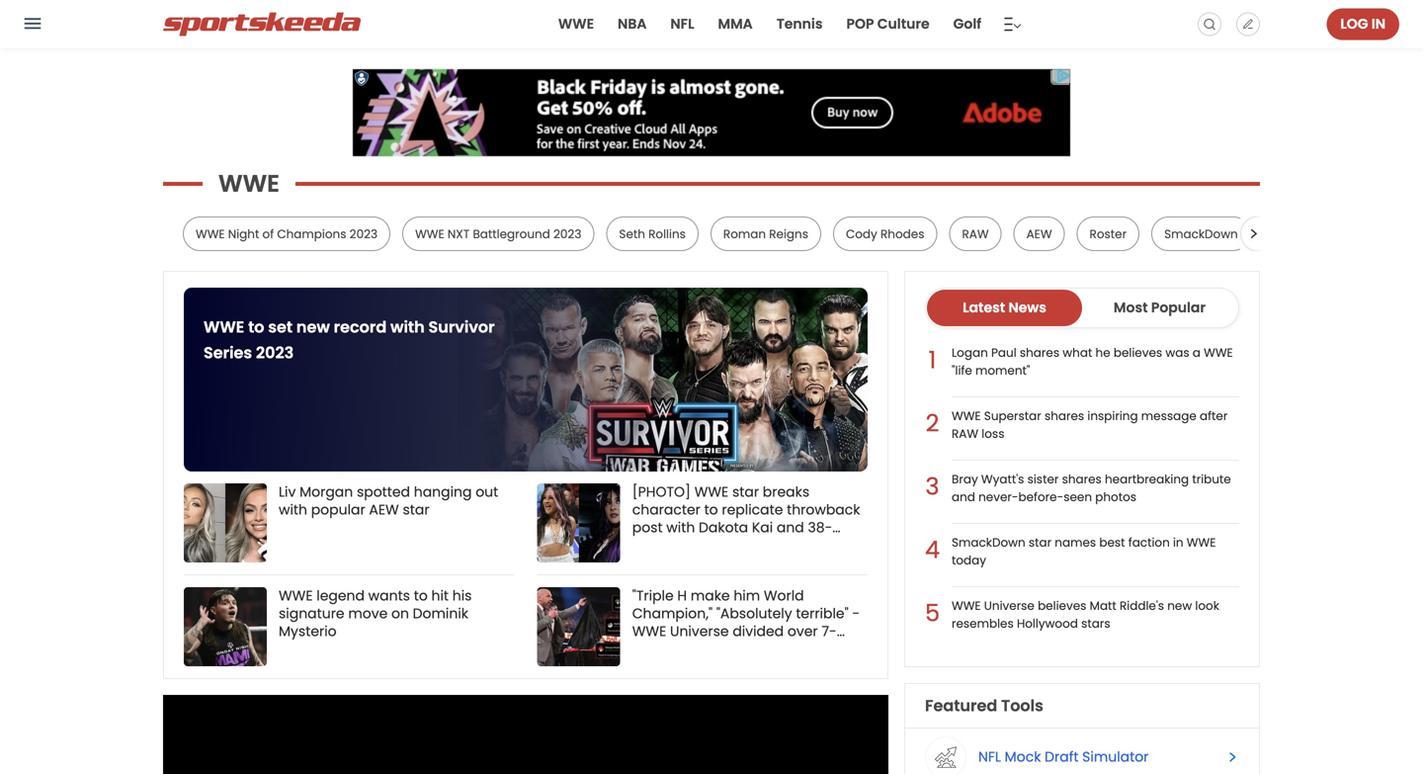Task type: locate. For each thing, give the bounding box(es) containing it.
[photo] wwe star breaks character to replicate throwback post with dakota kai and 38-year-old image
[[538, 483, 621, 562]]

hit
[[432, 586, 449, 606]]

0 horizontal spatial new
[[296, 316, 330, 338]]

stars
[[1082, 615, 1111, 632]]

2 horizontal spatial with
[[667, 518, 695, 537]]

with for popular
[[279, 500, 307, 519]]

wwe
[[558, 14, 594, 34], [218, 167, 280, 200], [196, 226, 225, 242], [415, 226, 445, 242], [204, 316, 244, 338], [1204, 345, 1233, 361], [952, 408, 981, 424], [695, 482, 729, 502], [1187, 534, 1216, 551], [279, 586, 313, 606], [952, 598, 981, 614], [632, 622, 667, 641]]

nfl left mock
[[979, 747, 1001, 767]]

1 horizontal spatial aew
[[1027, 226, 1052, 242]]

universe down make
[[670, 622, 729, 641]]

h
[[678, 586, 687, 606]]

0 horizontal spatial aew
[[369, 500, 399, 519]]

names
[[1055, 534, 1096, 551]]

2 vertical spatial shares
[[1062, 471, 1102, 487]]

wwe nxt battleground 2023 link
[[415, 226, 582, 242]]

on
[[391, 604, 409, 623]]

0 horizontal spatial with
[[279, 500, 307, 519]]

0 vertical spatial nfl
[[671, 14, 694, 34]]

wwe inside wwe to set new record with survivor series 2023
[[204, 316, 244, 338]]

liv
[[279, 482, 296, 502]]

shares right paul
[[1020, 345, 1060, 361]]

0 horizontal spatial in
[[1173, 534, 1184, 551]]

bray wyatt's sister shares heartbreaking tribute and never-before-seen photos
[[952, 471, 1232, 505]]

pop culture
[[847, 14, 930, 34]]

simulator
[[1083, 747, 1149, 767]]

reigns
[[769, 226, 809, 242]]

3
[[926, 470, 940, 503]]

rollins
[[649, 226, 686, 242]]

wwe right 2
[[952, 408, 981, 424]]

star inside 'liv morgan spotted hanging out with popular aew star'
[[403, 500, 430, 519]]

smackdown up today
[[952, 534, 1026, 551]]

wwe legend wants to hit his signature move on dominik mysterio image
[[184, 587, 267, 666]]

with right post on the left bottom of the page
[[667, 518, 695, 537]]

wwe up series
[[204, 316, 244, 338]]

writers home image
[[1243, 18, 1254, 30]]

1 horizontal spatial in
[[1372, 14, 1386, 34]]

of
[[262, 226, 274, 242]]

raw
[[962, 226, 989, 242], [952, 426, 979, 442]]

mma
[[718, 14, 753, 34]]

wwe left nba
[[558, 14, 594, 34]]

wwe inside [photo] wwe star breaks character to replicate throwback post with dakota kai and 38- year-old
[[695, 482, 729, 502]]

kai
[[752, 518, 773, 537]]

nba
[[618, 14, 647, 34]]

star
[[732, 482, 759, 502], [403, 500, 430, 519], [1029, 534, 1052, 551]]

1 horizontal spatial new
[[1168, 598, 1192, 614]]

to left replicate
[[704, 500, 718, 519]]

0 horizontal spatial star
[[403, 500, 430, 519]]

liv morgan spotted hanging out with popular aew star image
[[184, 483, 267, 562]]

and
[[952, 489, 976, 505], [777, 518, 804, 537]]

2023 inside wwe to set new record with survivor series 2023
[[256, 342, 294, 364]]

universe
[[984, 598, 1035, 614], [670, 622, 729, 641]]

smackdown inside smackdown star names best faction in wwe today
[[952, 534, 1026, 551]]

0 horizontal spatial smackdown
[[952, 534, 1026, 551]]

to inside wwe to set new record with survivor series 2023
[[248, 316, 264, 338]]

1 horizontal spatial believes
[[1114, 345, 1163, 361]]

log in link
[[1327, 8, 1400, 40]]

0 horizontal spatial to
[[248, 316, 264, 338]]

aew right the popular
[[369, 500, 399, 519]]

wwe up dakota
[[695, 482, 729, 502]]

1 vertical spatial aew
[[369, 500, 399, 519]]

latest news button
[[927, 290, 1082, 326]]

featured tools
[[925, 694, 1044, 717]]

superstar
[[984, 408, 1042, 424]]

new inside wwe to set new record with survivor series 2023
[[296, 316, 330, 338]]

2023 down set
[[256, 342, 294, 364]]

shares inside logan paul shares what he believes was a wwe "life moment"
[[1020, 345, 1060, 361]]

with
[[390, 316, 425, 338], [279, 500, 307, 519], [667, 518, 695, 537]]

0 horizontal spatial universe
[[670, 622, 729, 641]]

wwe right faction
[[1187, 534, 1216, 551]]

0 vertical spatial and
[[952, 489, 976, 505]]

roman
[[724, 226, 766, 242]]

0 horizontal spatial nfl
[[671, 14, 694, 34]]

popular
[[1152, 298, 1206, 317]]

featured
[[925, 694, 998, 717]]

chevron right image
[[1230, 753, 1236, 762]]

never-
[[979, 489, 1019, 505]]

and inside [photo] wwe star breaks character to replicate throwback post with dakota kai and 38- year-old
[[777, 518, 804, 537]]

1 vertical spatial raw
[[952, 426, 979, 442]]

tools
[[1001, 694, 1044, 717]]

1 horizontal spatial universe
[[984, 598, 1035, 614]]

new
[[296, 316, 330, 338], [1168, 598, 1192, 614]]

old
[[671, 536, 693, 555]]

logan
[[952, 345, 988, 361]]

to left hit
[[414, 586, 428, 606]]

survivor
[[429, 316, 495, 338]]

most
[[1114, 298, 1148, 317]]

1 vertical spatial smackdown
[[952, 534, 1026, 551]]

wwe inside wwe universe believes matt riddle's new look resembles hollywood stars
[[952, 598, 981, 614]]

to left set
[[248, 316, 264, 338]]

with for survivor
[[390, 316, 425, 338]]

star inside [photo] wwe star breaks character to replicate throwback post with dakota kai and 38- year-old
[[732, 482, 759, 502]]

[photo]
[[632, 482, 691, 502]]

5
[[925, 597, 940, 630]]

0 horizontal spatial and
[[777, 518, 804, 537]]

popular
[[311, 500, 365, 519]]

wwe up resembles
[[952, 598, 981, 614]]

star left the names
[[1029, 534, 1052, 551]]

in right log
[[1372, 14, 1386, 34]]

believes inside wwe universe believes matt riddle's new look resembles hollywood stars
[[1038, 598, 1087, 614]]

1 horizontal spatial to
[[414, 586, 428, 606]]

raw left the loss
[[952, 426, 979, 442]]

1 vertical spatial believes
[[1038, 598, 1087, 614]]

0 vertical spatial shares
[[1020, 345, 1060, 361]]

night
[[228, 226, 259, 242]]

wwe up mysterio
[[279, 586, 313, 606]]

golf link
[[952, 0, 984, 48]]

loss
[[982, 426, 1005, 442]]

1 vertical spatial shares
[[1045, 408, 1085, 424]]

universe inside wwe universe believes matt riddle's new look resembles hollywood stars
[[984, 598, 1035, 614]]

current
[[752, 640, 802, 659]]

log
[[1341, 14, 1369, 34]]

aew
[[1027, 226, 1052, 242], [369, 500, 399, 519]]

1 horizontal spatial and
[[952, 489, 976, 505]]

list icon image
[[1003, 12, 1022, 36]]

7-
[[822, 622, 837, 641]]

wwe night of champions 2023
[[196, 226, 378, 242]]

aew right the raw link
[[1027, 226, 1052, 242]]

38-
[[808, 518, 833, 537]]

rhodes
[[881, 226, 925, 242]]

with left the popular
[[279, 500, 307, 519]]

1 vertical spatial nfl
[[979, 747, 1001, 767]]

and down bray
[[952, 489, 976, 505]]

1 vertical spatial and
[[777, 518, 804, 537]]

star inside smackdown star names best faction in wwe today
[[1029, 534, 1052, 551]]

star left out
[[403, 500, 430, 519]]

1 horizontal spatial with
[[390, 316, 425, 338]]

nfl right nba
[[671, 14, 694, 34]]

heartbreaking
[[1105, 471, 1189, 487]]

make
[[691, 586, 730, 606]]

shares up seen
[[1062, 471, 1102, 487]]

in right faction
[[1173, 534, 1184, 551]]

0 vertical spatial smackdown
[[1165, 226, 1238, 242]]

to inside the wwe legend wants to hit his signature move on dominik mysterio
[[414, 586, 428, 606]]

log in
[[1341, 14, 1386, 34]]

with inside 'liv morgan spotted hanging out with popular aew star'
[[279, 500, 307, 519]]

morgan
[[300, 482, 353, 502]]

dakota
[[699, 518, 748, 537]]

hollywood
[[1017, 615, 1078, 632]]

resembles
[[952, 615, 1014, 632]]

roster
[[1090, 226, 1127, 242]]

and right kai
[[777, 518, 804, 537]]

1 horizontal spatial nfl
[[979, 747, 1001, 767]]

1 horizontal spatial smackdown
[[1165, 226, 1238, 242]]

believes inside logan paul shares what he believes was a wwe "life moment"
[[1114, 345, 1163, 361]]

cody rhodes
[[846, 226, 925, 242]]

0 horizontal spatial 2023
[[256, 342, 294, 364]]

wwe inside the wwe legend wants to hit his signature move on dominik mysterio
[[279, 586, 313, 606]]

shares inside wwe superstar shares inspiring message after raw loss
[[1045, 408, 1085, 424]]

1 vertical spatial new
[[1168, 598, 1192, 614]]

0 vertical spatial to
[[248, 316, 264, 338]]

believes right he
[[1114, 345, 1163, 361]]

cody rhodes link
[[846, 226, 925, 242]]

latest news
[[963, 298, 1047, 317]]

shares left inspiring
[[1045, 408, 1085, 424]]

"life
[[952, 362, 973, 379]]

moment"
[[976, 362, 1030, 379]]

0 horizontal spatial believes
[[1038, 598, 1087, 614]]

mock
[[1005, 747, 1041, 767]]

spotted
[[357, 482, 410, 502]]

0 vertical spatial believes
[[1114, 345, 1163, 361]]

wwe inside wwe link
[[558, 14, 594, 34]]

universe up resembles
[[984, 598, 1035, 614]]

2 horizontal spatial to
[[704, 500, 718, 519]]

1 horizontal spatial star
[[732, 482, 759, 502]]

[photo] wwe star breaks character to replicate throwback post with dakota kai and 38- year-old
[[632, 482, 861, 555]]

smackdown for smackdown star names best faction in wwe today
[[952, 534, 1026, 551]]

with inside wwe to set new record with survivor series 2023
[[390, 316, 425, 338]]

tennis link
[[775, 0, 825, 48]]

star up kai
[[732, 482, 759, 502]]

with inside [photo] wwe star breaks character to replicate throwback post with dakota kai and 38- year-old
[[667, 518, 695, 537]]

0 vertical spatial new
[[296, 316, 330, 338]]

in
[[1372, 14, 1386, 34], [1173, 534, 1184, 551]]

2023 right champions
[[350, 226, 378, 242]]

1 vertical spatial in
[[1173, 534, 1184, 551]]

1 vertical spatial universe
[[670, 622, 729, 641]]

raw left aew link on the right of page
[[962, 226, 989, 242]]

dominik
[[413, 604, 469, 623]]

to inside [photo] wwe star breaks character to replicate throwback post with dakota kai and 38- year-old
[[704, 500, 718, 519]]

nfl for nfl
[[671, 14, 694, 34]]

2 horizontal spatial 2023
[[554, 226, 582, 242]]

shares for 2
[[1045, 408, 1085, 424]]

wwe up night
[[218, 167, 280, 200]]

wwe down "triple
[[632, 622, 667, 641]]

new left look
[[1168, 598, 1192, 614]]

shares inside bray wyatt's sister shares heartbreaking tribute and never-before-seen photos
[[1062, 471, 1102, 487]]

2 vertical spatial to
[[414, 586, 428, 606]]

with right record
[[390, 316, 425, 338]]

believes up hollywood on the bottom of the page
[[1038, 598, 1087, 614]]

2
[[926, 407, 940, 440]]

wwe superstar shares inspiring message after raw loss
[[952, 408, 1228, 442]]

to
[[248, 316, 264, 338], [704, 500, 718, 519], [414, 586, 428, 606]]

1 vertical spatial to
[[704, 500, 718, 519]]

wwe left night
[[196, 226, 225, 242]]

wwe right a
[[1204, 345, 1233, 361]]

2 horizontal spatial star
[[1029, 534, 1052, 551]]

smackdown left scroll button icon
[[1165, 226, 1238, 242]]

advertisement region
[[352, 68, 1072, 157]]

paul
[[992, 345, 1017, 361]]

new right set
[[296, 316, 330, 338]]

0 vertical spatial universe
[[984, 598, 1035, 614]]

2023 right battleground
[[554, 226, 582, 242]]



Task type: describe. For each thing, give the bounding box(es) containing it.
nba link
[[616, 0, 649, 48]]

wwe nxt battleground 2023
[[415, 226, 582, 242]]

1
[[929, 344, 937, 377]]

pop culture link
[[845, 0, 932, 48]]

culture
[[878, 14, 930, 34]]

was
[[1166, 345, 1190, 361]]

nxt
[[448, 226, 470, 242]]

signature
[[279, 604, 345, 623]]

his
[[453, 586, 472, 606]]

universe inside "triple h make him world champion," "absolutely terrible" - wwe universe divided over 7- time champion's current run
[[670, 622, 729, 641]]

and inside bray wyatt's sister shares heartbreaking tribute and never-before-seen photos
[[952, 489, 976, 505]]

champions
[[277, 226, 346, 242]]

sister
[[1028, 471, 1059, 487]]

a
[[1193, 345, 1201, 361]]

shares for 1
[[1020, 345, 1060, 361]]

he
[[1096, 345, 1111, 361]]

set
[[268, 316, 293, 338]]

wwe inside logan paul shares what he believes was a wwe "life moment"
[[1204, 345, 1233, 361]]

faction
[[1129, 534, 1170, 551]]

wwe left nxt
[[415, 226, 445, 242]]

matt
[[1090, 598, 1117, 614]]

hanging
[[414, 482, 472, 502]]

tool img image
[[926, 737, 966, 774]]

pop
[[847, 14, 874, 34]]

him
[[734, 586, 760, 606]]

scroll button icon image
[[1251, 229, 1258, 238]]

nfl mock draft simulator
[[979, 747, 1149, 767]]

new inside wwe universe believes matt riddle's new look resembles hollywood stars
[[1168, 598, 1192, 614]]

mma link
[[716, 0, 755, 48]]

wwe night of champions 2023 link
[[196, 226, 378, 242]]

inspiring
[[1088, 408, 1138, 424]]

wwe universe believes matt riddle's new look resembles hollywood stars
[[952, 598, 1220, 632]]

wwe link
[[556, 0, 596, 48]]

smackdown link
[[1165, 226, 1238, 242]]

roman reigns
[[724, 226, 809, 242]]

photos
[[1096, 489, 1137, 505]]

today
[[952, 552, 987, 568]]

after
[[1200, 408, 1228, 424]]

world
[[764, 586, 804, 606]]

champion,"
[[632, 604, 713, 623]]

post
[[632, 518, 663, 537]]

divided
[[733, 622, 784, 641]]

aew link
[[1027, 226, 1052, 242]]

draft
[[1045, 747, 1079, 767]]

wwe inside wwe superstar shares inspiring message after raw loss
[[952, 408, 981, 424]]

0 vertical spatial in
[[1372, 14, 1386, 34]]

raw inside wwe superstar shares inspiring message after raw loss
[[952, 426, 979, 442]]

wwe inside "triple h make him world champion," "absolutely terrible" - wwe universe divided over 7- time champion's current run
[[632, 622, 667, 641]]

wwe inside smackdown star names best faction in wwe today
[[1187, 534, 1216, 551]]

series
[[204, 342, 252, 364]]

most popular button
[[1082, 290, 1238, 326]]

seth
[[619, 226, 645, 242]]

tribute
[[1193, 471, 1232, 487]]

in inside smackdown star names best faction in wwe today
[[1173, 534, 1184, 551]]

roster link
[[1090, 226, 1127, 242]]

1 horizontal spatial 2023
[[350, 226, 378, 242]]

most popular
[[1114, 298, 1206, 317]]

best
[[1100, 534, 1126, 551]]

cody
[[846, 226, 878, 242]]

aew inside 'liv morgan spotted hanging out with popular aew star'
[[369, 500, 399, 519]]

logan paul shares what he believes was a wwe "life moment"
[[952, 345, 1233, 379]]

"triple
[[632, 586, 674, 606]]

bray
[[952, 471, 978, 487]]

character
[[632, 500, 701, 519]]

throwback
[[787, 500, 861, 519]]

smackdown star names best faction in wwe today
[[952, 534, 1216, 568]]

wwe to set new record with survivor series 2023
[[204, 316, 495, 364]]

seth rollins
[[619, 226, 686, 242]]

message
[[1142, 408, 1197, 424]]

"triple h make him world champion," "absolutely terrible" - wwe universe divided over 7-time champion's current run image
[[538, 587, 621, 666]]

riddle's
[[1120, 598, 1165, 614]]

raw link
[[962, 226, 989, 242]]

over
[[788, 622, 818, 641]]

terrible"
[[796, 604, 849, 623]]

sportskeeda logo image
[[163, 12, 361, 36]]

wants
[[368, 586, 410, 606]]

champion's
[[667, 640, 748, 659]]

tennis
[[777, 14, 823, 34]]

smackdown for smackdown link
[[1165, 226, 1238, 242]]

what
[[1063, 345, 1093, 361]]

latest
[[963, 298, 1006, 317]]

golf
[[954, 14, 982, 34]]

wwe to set new record with survivor series 2023 image
[[458, 288, 868, 472]]

look
[[1196, 598, 1220, 614]]

liv morgan spotted hanging out with popular aew star
[[279, 482, 498, 519]]

0 vertical spatial aew
[[1027, 226, 1052, 242]]

breaks
[[763, 482, 810, 502]]

nfl for nfl mock draft simulator
[[979, 747, 1001, 767]]

"triple h make him world champion," "absolutely terrible" - wwe universe divided over 7- time champion's current run
[[632, 586, 860, 659]]

0 vertical spatial raw
[[962, 226, 989, 242]]



Task type: vqa. For each thing, say whether or not it's contained in the screenshot.
leftmost content
no



